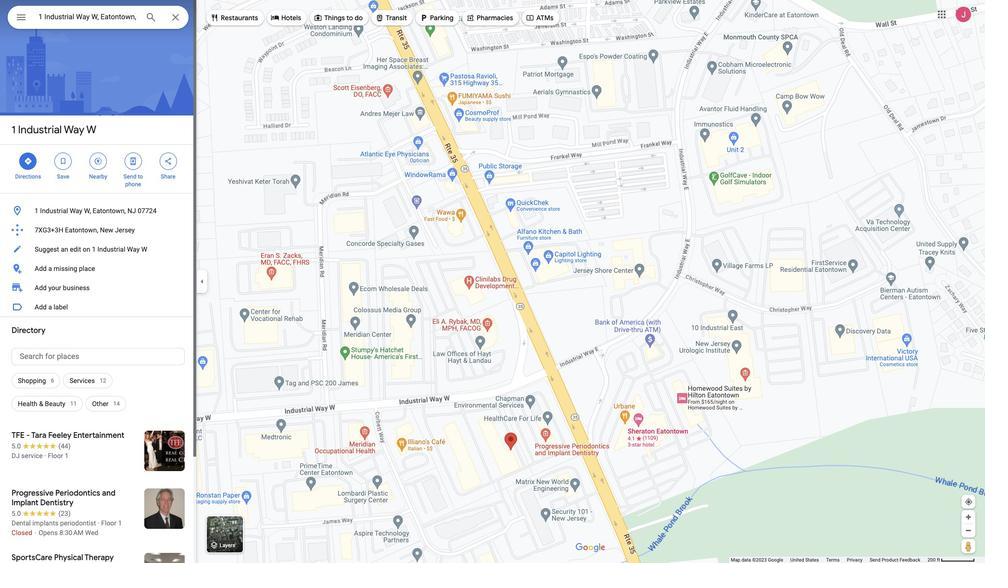 Task type: vqa. For each thing, say whether or not it's contained in the screenshot.


Task type: locate. For each thing, give the bounding box(es) containing it.
a inside 'button'
[[48, 265, 52, 272]]

1 vertical spatial a
[[48, 303, 52, 311]]

add left your
[[35, 284, 47, 292]]

shopping 6
[[18, 377, 54, 385]]

label
[[54, 303, 68, 311]]

industrial down new at the left top of the page
[[97, 245, 125, 253]]

show your location image
[[965, 498, 974, 506]]

privacy button
[[848, 557, 863, 563]]

2 vertical spatial add
[[35, 303, 47, 311]]

do
[[355, 13, 363, 22]]

a inside 'button'
[[48, 303, 52, 311]]

pharmacies
[[477, 13, 514, 22]]

add for add a label
[[35, 303, 47, 311]]

1 vertical spatial floor
[[101, 519, 117, 527]]

5.0 for progressive periodontics and implant dentistry
[[12, 510, 21, 517]]

8:30 am
[[59, 529, 84, 537]]

restaurants
[[221, 13, 258, 22]]

a for label
[[48, 303, 52, 311]]

send
[[123, 173, 136, 180], [870, 557, 881, 563]]

w
[[86, 123, 96, 137], [141, 245, 147, 253]]

1 vertical spatial w
[[141, 245, 147, 253]]

floor down (44)
[[48, 452, 63, 460]]

-
[[26, 431, 30, 440]]

eatontown
[[12, 563, 50, 563]]

on
[[83, 245, 90, 253]]

1 5.0 from the top
[[12, 442, 21, 450]]

zoom in image
[[966, 514, 973, 521]]

5.0 up dj
[[12, 442, 21, 450]]

3 add from the top
[[35, 303, 47, 311]]

other 14
[[92, 400, 120, 408]]

layers
[[220, 543, 235, 549]]

industrial for 1 industrial way w
[[18, 123, 62, 137]]

1 horizontal spatial ·
[[98, 519, 100, 527]]

sportscare
[[12, 553, 52, 563]]

2 add from the top
[[35, 284, 47, 292]]

a left missing
[[48, 265, 52, 272]]

add inside 'button'
[[35, 303, 47, 311]]

0 horizontal spatial floor
[[48, 452, 63, 460]]

google account: james peterson  
(james.peterson1902@gmail.com) image
[[956, 7, 972, 22]]

5.0 up "dental"
[[12, 510, 21, 517]]

1 vertical spatial send
[[870, 557, 881, 563]]

· inside "dental implants periodontist · floor 1 closed ⋅ opens 8:30 am wed"
[[98, 519, 100, 527]]

floor down and
[[101, 519, 117, 527]]

actions for 1 industrial way w region
[[0, 145, 196, 193]]

1 horizontal spatial floor
[[101, 519, 117, 527]]

way up the 
[[64, 123, 84, 137]]

parking
[[430, 13, 454, 22]]

 parking
[[420, 13, 454, 23]]

0 vertical spatial add
[[35, 265, 47, 272]]

1 industrial way w, eatontown, nj 07724
[[35, 207, 157, 215]]

show street view coverage image
[[962, 539, 976, 554]]

floor inside "dental implants periodontist · floor 1 closed ⋅ opens 8:30 am wed"
[[101, 519, 117, 527]]

1 vertical spatial way
[[70, 207, 82, 215]]

1 add from the top
[[35, 265, 47, 272]]

footer containing map data ©2023 google
[[731, 557, 928, 563]]

0 vertical spatial a
[[48, 265, 52, 272]]

none text field inside 1 industrial way w main content
[[12, 348, 185, 365]]

tfe - tara feeley entertainment
[[12, 431, 124, 440]]

0 horizontal spatial ·
[[44, 452, 46, 460]]

&
[[39, 400, 43, 408]]

save
[[57, 173, 69, 180]]

nj
[[128, 207, 136, 215]]

entertainment
[[73, 431, 124, 440]]

other
[[92, 400, 109, 408]]

industrial up 
[[18, 123, 62, 137]]

add for add a missing place
[[35, 265, 47, 272]]

sportscare physical therapy eatontown link
[[0, 545, 196, 563]]

0 vertical spatial 5.0
[[12, 442, 21, 450]]

7xg3+3h eatontown, new jersey button
[[0, 220, 196, 240]]


[[271, 13, 280, 23]]

None field
[[39, 11, 138, 23]]

1 horizontal spatial to
[[347, 13, 353, 22]]

things
[[325, 13, 345, 22]]

health & beauty 11
[[18, 400, 77, 408]]

1 horizontal spatial send
[[870, 557, 881, 563]]

0 horizontal spatial to
[[138, 173, 143, 180]]

footer inside google maps element
[[731, 557, 928, 563]]

0 horizontal spatial send
[[123, 173, 136, 180]]

1 horizontal spatial w
[[141, 245, 147, 253]]

0 horizontal spatial w
[[86, 123, 96, 137]]

5.0 inside "image"
[[12, 442, 21, 450]]

⋅
[[34, 529, 37, 537]]

your
[[48, 284, 61, 292]]

0 vertical spatial send
[[123, 173, 136, 180]]

implant
[[12, 498, 38, 508]]

directory
[[12, 326, 46, 336]]

place
[[79, 265, 95, 272]]

progressive periodontics and implant dentistry
[[12, 489, 116, 508]]

· up wed
[[98, 519, 100, 527]]

atms
[[537, 13, 554, 22]]

w down 07724
[[141, 245, 147, 253]]

send for send product feedback
[[870, 557, 881, 563]]

14
[[113, 400, 120, 407]]

1 industrial way w, eatontown, nj 07724 button
[[0, 201, 196, 220]]

1 vertical spatial add
[[35, 284, 47, 292]]

way left w,
[[70, 207, 82, 215]]

suggest
[[35, 245, 59, 253]]

add for add your business
[[35, 284, 47, 292]]

send inside send to phone
[[123, 173, 136, 180]]

footer
[[731, 557, 928, 563]]

share
[[161, 173, 176, 180]]

closed
[[12, 529, 32, 537]]

0 vertical spatial floor
[[48, 452, 63, 460]]

0 vertical spatial ·
[[44, 452, 46, 460]]

1 vertical spatial 5.0
[[12, 510, 21, 517]]

200
[[928, 557, 936, 563]]

google maps element
[[0, 0, 986, 563]]

hotels
[[281, 13, 301, 22]]


[[15, 11, 27, 24]]

add a missing place button
[[0, 259, 196, 278]]

to left do
[[347, 13, 353, 22]]

6
[[51, 377, 54, 384]]

0 vertical spatial eatontown,
[[93, 207, 126, 215]]


[[466, 13, 475, 23]]

a left label at the bottom of page
[[48, 303, 52, 311]]

implants
[[32, 519, 58, 527]]

to up phone
[[138, 173, 143, 180]]

feeley
[[48, 431, 71, 440]]

1
[[12, 123, 16, 137], [35, 207, 38, 215], [92, 245, 96, 253], [65, 452, 69, 460], [118, 519, 122, 527]]

industrial up the 7xg3+3h
[[40, 207, 68, 215]]

07724
[[138, 207, 157, 215]]

 hotels
[[271, 13, 301, 23]]

edit
[[70, 245, 81, 253]]

1 vertical spatial to
[[138, 173, 143, 180]]

· down '5.0 stars 44 reviews' "image"
[[44, 452, 46, 460]]

eatontown, up on
[[65, 226, 98, 234]]

add left label at the bottom of page
[[35, 303, 47, 311]]

way for w
[[64, 123, 84, 137]]

5.0 for tfe - tara feeley entertainment
[[12, 442, 21, 450]]

5.0 inside 'image'
[[12, 510, 21, 517]]

add inside 'button'
[[35, 265, 47, 272]]

200 ft button
[[928, 557, 976, 563]]

eatontown,
[[93, 207, 126, 215], [65, 226, 98, 234]]

0 vertical spatial industrial
[[18, 123, 62, 137]]

send inside button
[[870, 557, 881, 563]]

a for missing
[[48, 265, 52, 272]]

sportscare physical therapy eatontown
[[12, 553, 114, 563]]

states
[[806, 557, 820, 563]]

1 industrial way w main content
[[0, 0, 196, 563]]

eatontown, up new at the left top of the page
[[93, 207, 126, 215]]

2 a from the top
[[48, 303, 52, 311]]

w,
[[84, 207, 91, 215]]

2 5.0 from the top
[[12, 510, 21, 517]]

industrial
[[18, 123, 62, 137], [40, 207, 68, 215], [97, 245, 125, 253]]

1 inside "dental implants periodontist · floor 1 closed ⋅ opens 8:30 am wed"
[[118, 519, 122, 527]]

service
[[21, 452, 43, 460]]

progressive
[[12, 489, 54, 498]]

dental implants periodontist · floor 1 closed ⋅ opens 8:30 am wed
[[12, 519, 122, 537]]

none field inside 1 industrial way w, eatontown, nj 07724 field
[[39, 11, 138, 23]]

way down the jersey at the left top of the page
[[127, 245, 140, 253]]

send up phone
[[123, 173, 136, 180]]

add down suggest
[[35, 265, 47, 272]]

floor
[[48, 452, 63, 460], [101, 519, 117, 527]]

1 vertical spatial ·
[[98, 519, 100, 527]]

1 a from the top
[[48, 265, 52, 272]]

send left product
[[870, 557, 881, 563]]

dentistry
[[40, 498, 74, 508]]

suggest an edit on 1 industrial way w
[[35, 245, 147, 253]]

0 vertical spatial way
[[64, 123, 84, 137]]

w up 
[[86, 123, 96, 137]]

1 vertical spatial industrial
[[40, 207, 68, 215]]

0 vertical spatial to
[[347, 13, 353, 22]]

None text field
[[12, 348, 185, 365]]

1 vertical spatial eatontown,
[[65, 226, 98, 234]]



Task type: describe. For each thing, give the bounding box(es) containing it.
to inside  things to do
[[347, 13, 353, 22]]

add a missing place
[[35, 265, 95, 272]]

zoom out image
[[966, 527, 973, 534]]

(44)
[[58, 442, 71, 450]]

privacy
[[848, 557, 863, 563]]


[[59, 156, 67, 167]]

opens
[[39, 529, 58, 537]]

product
[[882, 557, 899, 563]]

5.0 stars 44 reviews image
[[12, 441, 71, 451]]

 restaurants
[[210, 13, 258, 23]]

therapy
[[85, 553, 114, 563]]

dj
[[12, 452, 20, 460]]

to inside send to phone
[[138, 173, 143, 180]]


[[376, 13, 384, 23]]

7xg3+3h
[[35, 226, 63, 234]]

 search field
[[8, 6, 189, 31]]

add a label
[[35, 303, 68, 311]]

way for w,
[[70, 207, 82, 215]]

11
[[70, 400, 77, 407]]

 atms
[[526, 13, 554, 23]]

an
[[61, 245, 68, 253]]

send product feedback
[[870, 557, 921, 563]]

new
[[100, 226, 113, 234]]

feedback
[[900, 557, 921, 563]]

directions
[[15, 173, 41, 180]]

 pharmacies
[[466, 13, 514, 23]]

2 vertical spatial industrial
[[97, 245, 125, 253]]

business
[[63, 284, 90, 292]]

(23)
[[58, 510, 71, 517]]

tfe
[[12, 431, 25, 440]]

200 ft
[[928, 557, 941, 563]]

dj service · floor 1
[[12, 452, 69, 460]]

services
[[70, 377, 95, 385]]

map
[[731, 557, 741, 563]]

5.0 stars 23 reviews image
[[12, 509, 71, 518]]

send for send to phone
[[123, 173, 136, 180]]

 transit
[[376, 13, 407, 23]]

add your business link
[[0, 278, 196, 297]]

7xg3+3h eatontown, new jersey
[[35, 226, 135, 234]]

1 Industrial Way W, Eatontown, NJ 07724 field
[[8, 6, 189, 29]]

united states
[[791, 557, 820, 563]]


[[210, 13, 219, 23]]

phone
[[125, 181, 141, 188]]

services 12
[[70, 377, 106, 385]]

wed
[[85, 529, 98, 537]]

jersey
[[115, 226, 135, 234]]

send product feedback button
[[870, 557, 921, 563]]

shopping
[[18, 377, 46, 385]]

collapse side panel image
[[197, 276, 207, 287]]

physical
[[54, 553, 83, 563]]

periodontist
[[60, 519, 96, 527]]

map data ©2023 google
[[731, 557, 784, 563]]

data
[[742, 557, 752, 563]]

periodontics
[[55, 489, 100, 498]]

©2023
[[753, 557, 767, 563]]

google
[[769, 557, 784, 563]]

industrial for 1 industrial way w, eatontown, nj 07724
[[40, 207, 68, 215]]

and
[[102, 489, 116, 498]]


[[24, 156, 32, 167]]

w inside button
[[141, 245, 147, 253]]


[[94, 156, 103, 167]]

0 vertical spatial w
[[86, 123, 96, 137]]

suggest an edit on 1 industrial way w button
[[0, 240, 196, 259]]


[[164, 156, 173, 167]]

send to phone
[[123, 173, 143, 188]]


[[526, 13, 535, 23]]

 button
[[8, 6, 35, 31]]


[[420, 13, 428, 23]]

 things to do
[[314, 13, 363, 23]]

terms
[[827, 557, 840, 563]]

missing
[[54, 265, 77, 272]]

1 industrial way w
[[12, 123, 96, 137]]

beauty
[[45, 400, 65, 408]]

health
[[18, 400, 37, 408]]

2 vertical spatial way
[[127, 245, 140, 253]]

ft
[[938, 557, 941, 563]]

add a label button
[[0, 297, 196, 317]]

dental
[[12, 519, 31, 527]]



